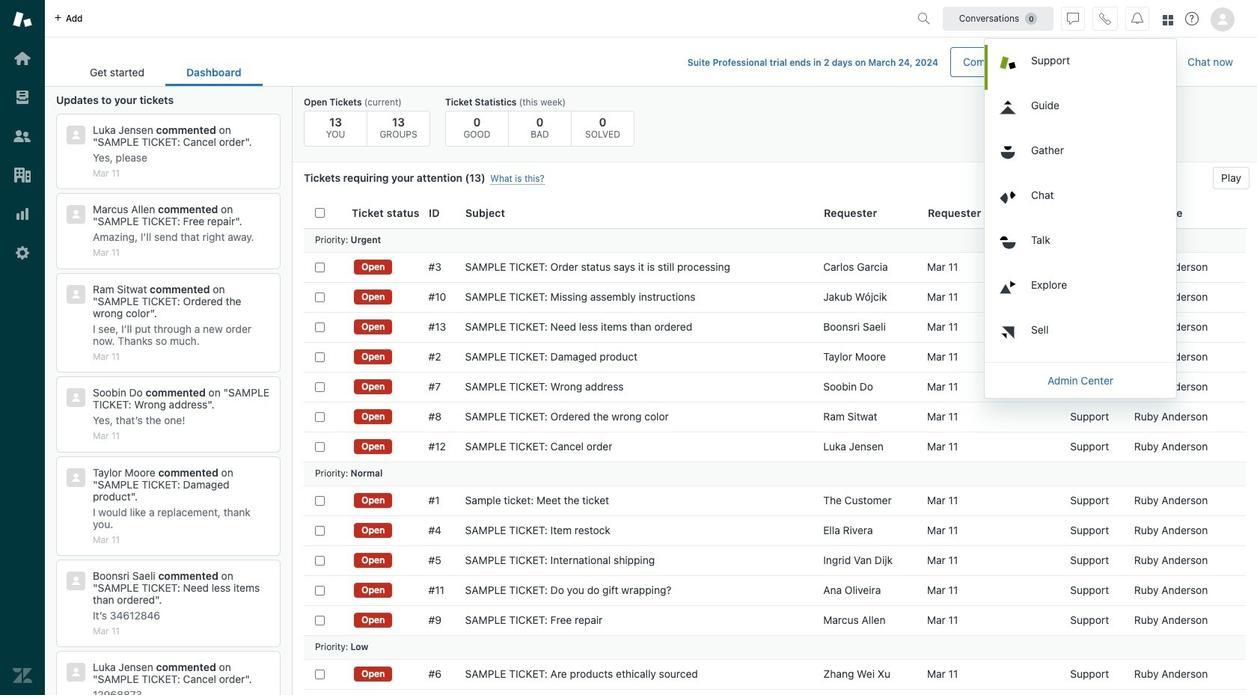 Task type: vqa. For each thing, say whether or not it's contained in the screenshot.
STATUS
no



Task type: describe. For each thing, give the bounding box(es) containing it.
organizations image
[[13, 165, 32, 185]]

admin image
[[13, 243, 32, 263]]

reporting image
[[13, 204, 32, 224]]

customers image
[[13, 127, 32, 146]]

get help image
[[1186, 12, 1199, 25]]

zendesk image
[[13, 666, 32, 686]]

main element
[[0, 0, 45, 695]]

Select All Tickets checkbox
[[315, 208, 325, 218]]

notifications image
[[1132, 12, 1144, 24]]

March 24, 2024 text field
[[869, 57, 939, 68]]

button displays agent's chat status as invisible. image
[[1068, 12, 1080, 24]]

get started image
[[13, 49, 32, 68]]



Task type: locate. For each thing, give the bounding box(es) containing it.
zendesk products image
[[1163, 15, 1174, 25]]

None checkbox
[[315, 262, 325, 272], [315, 322, 325, 332], [315, 442, 325, 452], [315, 496, 325, 506], [315, 586, 325, 596], [315, 616, 325, 625], [315, 262, 325, 272], [315, 322, 325, 332], [315, 442, 325, 452], [315, 496, 325, 506], [315, 586, 325, 596], [315, 616, 325, 625]]

tab list
[[69, 58, 262, 86]]

zendesk support image
[[13, 10, 32, 29]]

views image
[[13, 88, 32, 107]]

grid
[[293, 198, 1258, 695]]

None checkbox
[[315, 292, 325, 302], [315, 352, 325, 362], [315, 382, 325, 392], [315, 412, 325, 422], [315, 526, 325, 536], [315, 556, 325, 566], [315, 670, 325, 679], [315, 292, 325, 302], [315, 352, 325, 362], [315, 382, 325, 392], [315, 412, 325, 422], [315, 526, 325, 536], [315, 556, 325, 566], [315, 670, 325, 679]]

tab
[[69, 58, 165, 86]]



